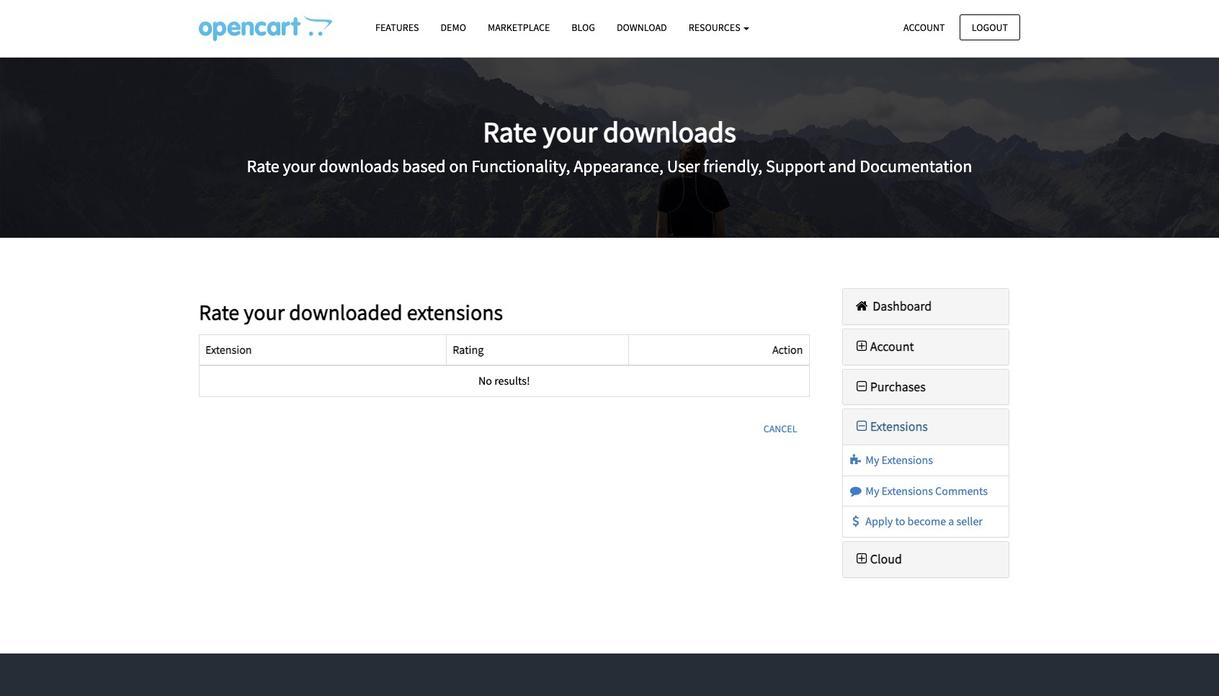 Task type: locate. For each thing, give the bounding box(es) containing it.
1 vertical spatial extensions
[[882, 453, 933, 467]]

cloud link
[[854, 551, 902, 567]]

1 vertical spatial rate
[[247, 155, 279, 177]]

0 vertical spatial my
[[866, 453, 879, 467]]

my
[[866, 453, 879, 467], [866, 483, 879, 498]]

appearance,
[[574, 155, 664, 177]]

puzzle piece image
[[849, 454, 863, 466]]

account link
[[891, 14, 957, 40], [854, 338, 914, 354]]

resources link
[[678, 15, 761, 40]]

purchases link
[[854, 378, 926, 395]]

account link left logout link
[[891, 14, 957, 40]]

your
[[543, 114, 597, 150], [283, 155, 316, 177], [244, 298, 285, 326]]

1 vertical spatial account link
[[854, 338, 914, 354]]

marketplace
[[488, 21, 550, 34]]

demo link
[[430, 15, 477, 40]]

2 vertical spatial rate
[[199, 298, 239, 326]]

0 vertical spatial account link
[[891, 14, 957, 40]]

1 vertical spatial my
[[866, 483, 879, 498]]

2 horizontal spatial rate
[[483, 114, 537, 150]]

1 my from the top
[[866, 453, 879, 467]]

dashboard link
[[854, 298, 932, 314]]

my for my extensions comments
[[866, 483, 879, 498]]

account left logout
[[904, 21, 945, 34]]

account down dashboard link
[[870, 338, 914, 354]]

1 horizontal spatial downloads
[[603, 114, 736, 150]]

downloads left based
[[319, 155, 399, 177]]

0 vertical spatial extensions
[[870, 418, 928, 435]]

extensions
[[407, 298, 503, 326]]

extensions
[[870, 418, 928, 435], [882, 453, 933, 467], [882, 483, 933, 498]]

comments
[[935, 483, 988, 498]]

features link
[[365, 15, 430, 40]]

extensions up 'my extensions'
[[870, 418, 928, 435]]

2 my from the top
[[866, 483, 879, 498]]

account
[[904, 21, 945, 34], [870, 338, 914, 354]]

apply to become a seller link
[[849, 514, 983, 529]]

extensions up the to
[[882, 483, 933, 498]]

demo
[[441, 21, 466, 34]]

1 vertical spatial account
[[870, 338, 914, 354]]

my right puzzle piece image at the bottom right of page
[[866, 453, 879, 467]]

2 vertical spatial extensions
[[882, 483, 933, 498]]

0 vertical spatial rate
[[483, 114, 537, 150]]

1 vertical spatial downloads
[[319, 155, 399, 177]]

my right comment icon
[[866, 483, 879, 498]]

0 vertical spatial your
[[543, 114, 597, 150]]

rate for downloaded
[[199, 298, 239, 326]]

account link up 'purchases' link
[[854, 338, 914, 354]]

account link for dashboard link
[[854, 338, 914, 354]]

cloud
[[870, 551, 902, 567]]

extensions for my extensions comments
[[882, 483, 933, 498]]

a
[[949, 514, 954, 529]]

0 horizontal spatial rate
[[199, 298, 239, 326]]

apply to become a seller
[[863, 514, 983, 529]]

my extensions comments
[[863, 483, 988, 498]]

rate your downloads rate your downloads based on functionality, appearance, user friendly, support and documentation
[[247, 114, 972, 177]]

seller
[[957, 514, 983, 529]]

rate your downloaded extensions
[[199, 298, 503, 326]]

downloads
[[603, 114, 736, 150], [319, 155, 399, 177]]

rate
[[483, 114, 537, 150], [247, 155, 279, 177], [199, 298, 239, 326]]

and
[[829, 155, 856, 177]]

based
[[402, 155, 446, 177]]

no results!
[[478, 373, 530, 388]]

plus square o image
[[854, 340, 870, 353]]

usd image
[[849, 516, 863, 527]]

support
[[766, 155, 825, 177]]

results!
[[494, 373, 530, 388]]

no
[[478, 373, 492, 388]]

downloads up user
[[603, 114, 736, 150]]

extension
[[205, 342, 252, 356]]

2 vertical spatial your
[[244, 298, 285, 326]]

user
[[667, 155, 700, 177]]

logout
[[972, 21, 1008, 34]]

plus square o image
[[854, 553, 870, 566]]

marketplace link
[[477, 15, 561, 40]]

functionality,
[[472, 155, 570, 177]]

extensions up my extensions comments link
[[882, 453, 933, 467]]

my for my extensions
[[866, 453, 879, 467]]

my extensions link
[[849, 453, 933, 467]]

apply
[[866, 514, 893, 529]]

0 vertical spatial downloads
[[603, 114, 736, 150]]

to
[[895, 514, 905, 529]]

minus square o image
[[854, 380, 870, 393]]



Task type: describe. For each thing, give the bounding box(es) containing it.
account link for features link
[[891, 14, 957, 40]]

my extensions
[[863, 453, 933, 467]]

download
[[617, 21, 667, 34]]

your for downloaded
[[244, 298, 285, 326]]

1 vertical spatial your
[[283, 155, 316, 177]]

comment image
[[849, 485, 863, 496]]

logout link
[[960, 14, 1020, 40]]

cancel link
[[751, 415, 810, 443]]

on
[[449, 155, 468, 177]]

rating
[[453, 342, 484, 356]]

1 horizontal spatial rate
[[247, 155, 279, 177]]

become
[[908, 514, 946, 529]]

resources
[[689, 21, 743, 34]]

features
[[375, 21, 419, 34]]

blog link
[[561, 15, 606, 40]]

blog
[[572, 21, 595, 34]]

action
[[772, 342, 803, 356]]

cancel
[[764, 422, 797, 435]]

my extensions comments link
[[849, 483, 988, 498]]

extensions link
[[854, 418, 928, 435]]

home image
[[854, 300, 870, 313]]

downloaded
[[289, 298, 403, 326]]

rate for downloads
[[483, 114, 537, 150]]

your for downloads
[[543, 114, 597, 150]]

0 vertical spatial account
[[904, 21, 945, 34]]

dashboard
[[870, 298, 932, 314]]

opencart - extension rating image
[[199, 15, 332, 41]]

extensions for my extensions
[[882, 453, 933, 467]]

friendly,
[[704, 155, 763, 177]]

0 horizontal spatial downloads
[[319, 155, 399, 177]]

fw image
[[854, 420, 870, 433]]

documentation
[[860, 155, 972, 177]]

purchases
[[870, 378, 926, 395]]

download link
[[606, 15, 678, 40]]



Task type: vqa. For each thing, say whether or not it's contained in the screenshot.
it
no



